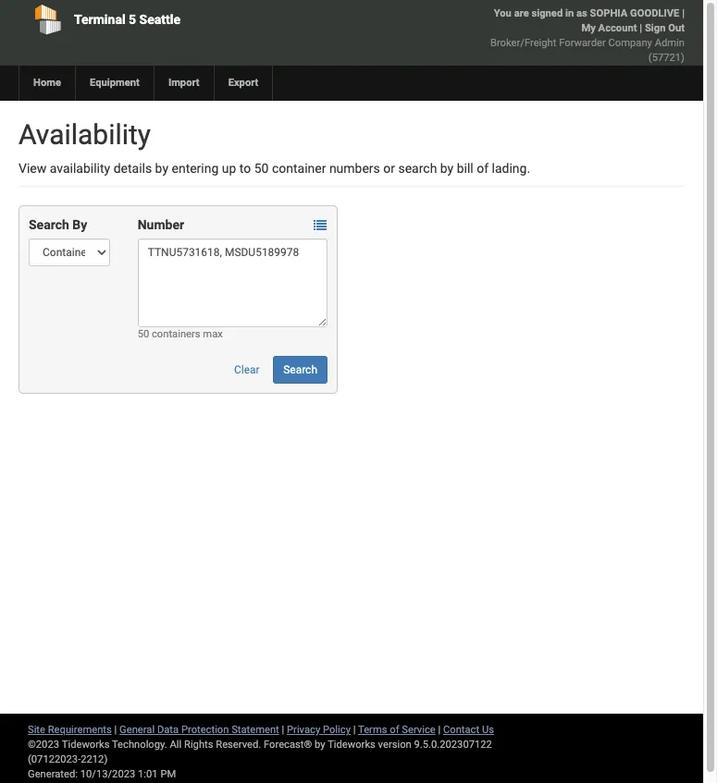 Task type: locate. For each thing, give the bounding box(es) containing it.
by right details
[[155, 161, 168, 176]]

1 vertical spatial of
[[390, 724, 399, 736]]

max
[[203, 328, 223, 340]]

home link
[[19, 66, 75, 101]]

0 vertical spatial search
[[29, 217, 69, 232]]

0 vertical spatial of
[[477, 161, 489, 176]]

0 vertical spatial 50
[[254, 161, 269, 176]]

by inside forecast® by tideworks version 9.5.0.202307122 (07122023-2212) generated: 10/13/2023 1:01 pm
[[315, 739, 325, 751]]

sophia
[[590, 7, 628, 19]]

broker/freight
[[490, 37, 556, 49]]

you
[[494, 7, 512, 19]]

up
[[222, 161, 236, 176]]

©2023 tideworks
[[28, 739, 110, 751]]

0 horizontal spatial 50
[[138, 328, 149, 340]]

details
[[113, 161, 152, 176]]

contact
[[443, 724, 479, 736]]

export link
[[213, 66, 272, 101]]

50 right to
[[254, 161, 269, 176]]

0 horizontal spatial by
[[155, 161, 168, 176]]

1 horizontal spatial 50
[[254, 161, 269, 176]]

of right 'bill' on the right
[[477, 161, 489, 176]]

home
[[33, 77, 61, 89]]

of inside the site requirements | general data protection statement | privacy policy | terms of service | contact us ©2023 tideworks technology. all rights reserved.
[[390, 724, 399, 736]]

1 vertical spatial 50
[[138, 328, 149, 340]]

search right clear at the left
[[283, 364, 317, 377]]

search
[[398, 161, 437, 176]]

clear
[[234, 364, 260, 377]]

search
[[29, 217, 69, 232], [283, 364, 317, 377]]

container
[[272, 161, 326, 176]]

in
[[565, 7, 574, 19]]

sign out link
[[645, 22, 685, 34]]

policy
[[323, 724, 351, 736]]

| up tideworks at the bottom of page
[[353, 724, 356, 736]]

my
[[581, 22, 596, 34]]

you are signed in as sophia goodlive | my account | sign out broker/freight forwarder company admin (57721)
[[490, 7, 685, 64]]

protection
[[181, 724, 229, 736]]

data
[[157, 724, 179, 736]]

equipment link
[[75, 66, 153, 101]]

| left general
[[114, 724, 117, 736]]

50 left containers
[[138, 328, 149, 340]]

by down privacy policy "link"
[[315, 739, 325, 751]]

pm
[[160, 769, 176, 781]]

2212)
[[81, 754, 108, 766]]

site requirements link
[[28, 724, 112, 736]]

admin
[[655, 37, 685, 49]]

availability
[[19, 118, 151, 151]]

1 horizontal spatial search
[[283, 364, 317, 377]]

5
[[129, 12, 136, 27]]

1 horizontal spatial of
[[477, 161, 489, 176]]

search inside search button
[[283, 364, 317, 377]]

containers
[[152, 328, 200, 340]]

forecast®
[[264, 739, 312, 751]]

out
[[668, 22, 685, 34]]

by
[[155, 161, 168, 176], [440, 161, 454, 176], [315, 739, 325, 751]]

| up 9.5.0.202307122
[[438, 724, 441, 736]]

signed
[[532, 7, 563, 19]]

50 containers max
[[138, 328, 223, 340]]

view
[[19, 161, 46, 176]]

forwarder
[[559, 37, 606, 49]]

as
[[576, 7, 587, 19]]

1 vertical spatial search
[[283, 364, 317, 377]]

view availability details by entering up to 50 container numbers or search by bill of lading.
[[19, 161, 530, 176]]

terms
[[358, 724, 387, 736]]

0 horizontal spatial search
[[29, 217, 69, 232]]

clear button
[[224, 356, 270, 384]]

to
[[239, 161, 251, 176]]

search for search
[[283, 364, 317, 377]]

seattle
[[139, 12, 180, 27]]

tideworks
[[328, 739, 376, 751]]

|
[[682, 7, 685, 19], [640, 22, 642, 34], [114, 724, 117, 736], [282, 724, 284, 736], [353, 724, 356, 736], [438, 724, 441, 736]]

of
[[477, 161, 489, 176], [390, 724, 399, 736]]

by left 'bill' on the right
[[440, 161, 454, 176]]

1 horizontal spatial by
[[315, 739, 325, 751]]

of up version
[[390, 724, 399, 736]]

50
[[254, 161, 269, 176], [138, 328, 149, 340]]

export
[[228, 77, 259, 89]]

technology.
[[112, 739, 167, 751]]

availability
[[50, 161, 110, 176]]

0 horizontal spatial of
[[390, 724, 399, 736]]

(07122023-
[[28, 754, 81, 766]]

goodlive
[[630, 7, 679, 19]]

1:01
[[138, 769, 158, 781]]

requirements
[[48, 724, 112, 736]]

forecast® by tideworks version 9.5.0.202307122 (07122023-2212) generated: 10/13/2023 1:01 pm
[[28, 739, 492, 781]]

all
[[170, 739, 182, 751]]

search left 'by'
[[29, 217, 69, 232]]



Task type: vqa. For each thing, say whether or not it's contained in the screenshot.
the account?
no



Task type: describe. For each thing, give the bounding box(es) containing it.
service
[[402, 724, 436, 736]]

us
[[482, 724, 494, 736]]

search by
[[29, 217, 87, 232]]

search button
[[273, 356, 328, 384]]

10/13/2023
[[80, 769, 135, 781]]

account
[[598, 22, 637, 34]]

rights
[[184, 739, 213, 751]]

generated:
[[28, 769, 78, 781]]

statement
[[231, 724, 279, 736]]

| left sign
[[640, 22, 642, 34]]

terms of service link
[[358, 724, 436, 736]]

show list image
[[314, 220, 327, 233]]

terminal 5 seattle link
[[19, 0, 280, 39]]

equipment
[[90, 77, 140, 89]]

my account link
[[581, 22, 637, 34]]

number
[[138, 217, 184, 232]]

bill
[[457, 161, 473, 176]]

| up forecast®
[[282, 724, 284, 736]]

2 horizontal spatial by
[[440, 161, 454, 176]]

9.5.0.202307122
[[414, 739, 492, 751]]

entering
[[172, 161, 219, 176]]

(57721)
[[648, 52, 685, 64]]

privacy
[[287, 724, 320, 736]]

contact us link
[[443, 724, 494, 736]]

Number text field
[[138, 239, 328, 328]]

company
[[608, 37, 652, 49]]

general data protection statement link
[[119, 724, 279, 736]]

| up out
[[682, 7, 685, 19]]

or
[[383, 161, 395, 176]]

site
[[28, 724, 45, 736]]

version
[[378, 739, 412, 751]]

sign
[[645, 22, 666, 34]]

by
[[72, 217, 87, 232]]

privacy policy link
[[287, 724, 351, 736]]

numbers
[[329, 161, 380, 176]]

site requirements | general data protection statement | privacy policy | terms of service | contact us ©2023 tideworks technology. all rights reserved.
[[28, 724, 494, 751]]

reserved.
[[216, 739, 261, 751]]

are
[[514, 7, 529, 19]]

import link
[[153, 66, 213, 101]]

search for search by
[[29, 217, 69, 232]]

terminal
[[74, 12, 125, 27]]

import
[[168, 77, 200, 89]]

terminal 5 seattle
[[74, 12, 180, 27]]

lading.
[[492, 161, 530, 176]]

general
[[119, 724, 155, 736]]



